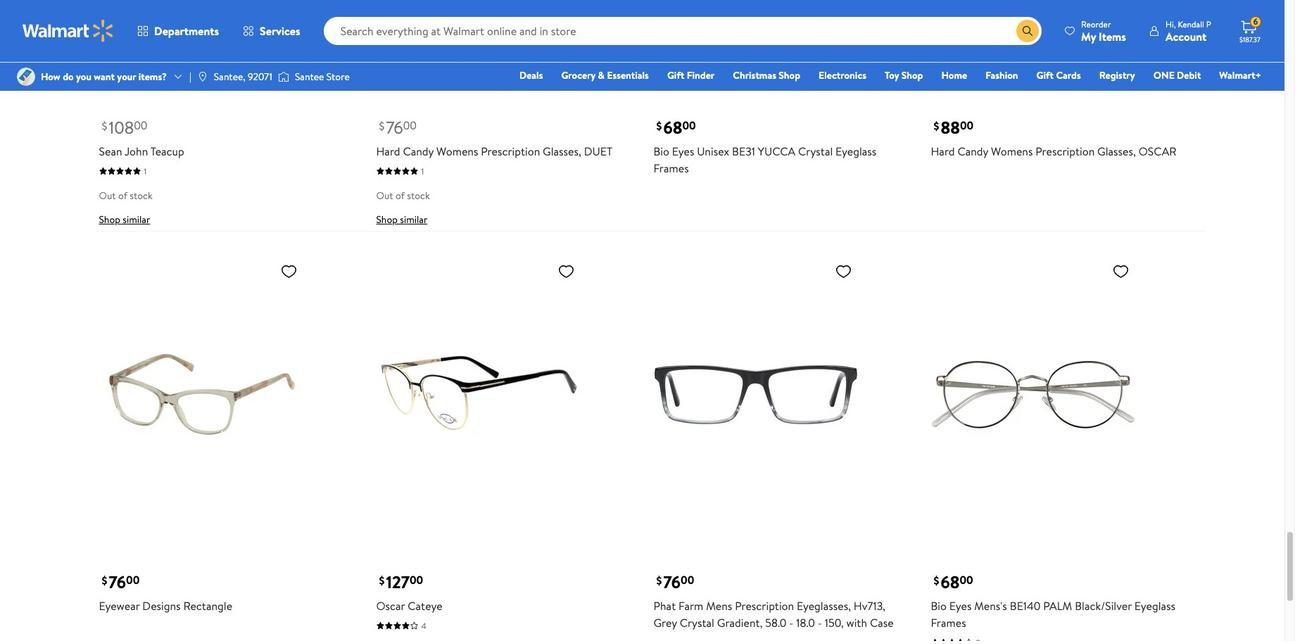 Task type: describe. For each thing, give the bounding box(es) containing it.
grey
[[654, 615, 677, 630]]

cards
[[1056, 68, 1081, 82]]

$ 88 00
[[934, 115, 974, 139]]

Walmart Site-Wide search field
[[324, 17, 1042, 45]]

shop similar for 76
[[376, 212, 427, 226]]

christmas shop
[[733, 68, 800, 82]]

bio eyes mens's be140 palm black/silver eyeglass frames image
[[931, 257, 1135, 533]]

108
[[109, 115, 134, 139]]

bio eyes unisex be31 yucca crystal eyeglass frames image
[[654, 0, 858, 78]]

|
[[189, 70, 191, 84]]

88
[[941, 115, 960, 139]]

frames for bio eyes unisex be31 yucca crystal eyeglass frames
[[654, 160, 689, 176]]

gift cards
[[1036, 68, 1081, 82]]

frames for bio eyes mens's be140 palm black/silver eyeglass frames
[[931, 615, 966, 630]]

one debit link
[[1147, 68, 1207, 83]]

santee, 92071
[[214, 70, 272, 84]]

127
[[386, 570, 410, 594]]

fashion
[[986, 68, 1018, 82]]

1 - from the left
[[789, 615, 794, 630]]

eyewear designs rectangle image
[[99, 257, 303, 533]]

items
[[1099, 29, 1126, 44]]

unisex
[[697, 143, 729, 159]]

santee store
[[295, 70, 350, 84]]

shop similar for 108
[[99, 212, 150, 226]]

kendall
[[1178, 18, 1204, 30]]

1 for 76
[[421, 165, 424, 177]]

eyes for unisex
[[672, 143, 694, 159]]

you
[[76, 70, 91, 84]]

eyeglass for bio eyes mens's be140 palm black/silver eyeglass frames
[[1135, 598, 1176, 614]]

$ 76 00 for phat
[[656, 570, 694, 594]]

gift finder link
[[661, 68, 721, 83]]

want
[[94, 70, 115, 84]]

bio eyes unisex be31 yucca crystal eyeglass frames
[[654, 143, 877, 176]]

finder
[[687, 68, 715, 82]]

electronics link
[[812, 68, 873, 83]]

&
[[598, 68, 605, 82]]

00 for bio eyes mens's be140 palm black/silver eyeglass frames
[[960, 572, 973, 588]]

shop similar button for 76
[[376, 212, 427, 226]]

$ for bio eyes mens's be140 palm black/silver eyeglass frames
[[934, 573, 939, 588]]

electronics
[[819, 68, 866, 82]]

toy
[[885, 68, 899, 82]]

home
[[941, 68, 967, 82]]

150,
[[825, 615, 844, 630]]

out of stock for 108
[[99, 188, 153, 202]]

crystal inside phat farm mens prescription eyeglasses, hv713, grey crystal gradient, 58.0 - 18.0 - 150, with case
[[680, 615, 714, 630]]

gift for gift finder
[[667, 68, 684, 82]]

eyeglass for bio eyes unisex be31 yucca crystal eyeglass frames
[[836, 143, 877, 159]]

cateye
[[408, 598, 443, 614]]

registry
[[1099, 68, 1135, 82]]

account
[[1166, 29, 1207, 44]]

items?
[[138, 70, 167, 84]]

Search search field
[[324, 17, 1042, 45]]

how
[[41, 70, 60, 84]]

hard for 88
[[931, 143, 955, 159]]

68 for bio eyes unisex be31 yucca crystal eyeglass frames
[[663, 115, 682, 139]]

$ for hard candy womens prescription glasses, oscar
[[934, 118, 939, 134]]

services button
[[231, 14, 312, 48]]

00 for eyewear designs rectangle
[[126, 572, 140, 588]]

womens for 88
[[991, 143, 1033, 159]]

walmart+
[[1219, 68, 1261, 82]]

gradient,
[[717, 615, 763, 630]]

home link
[[935, 68, 974, 83]]

crystal inside 'bio eyes unisex be31 yucca crystal eyeglass frames'
[[798, 143, 833, 159]]

christmas shop link
[[727, 68, 807, 83]]

of for 76
[[396, 188, 405, 202]]

1 for 108
[[144, 165, 147, 177]]

add to favorites list, bio eyes mens's be140 palm black/silver eyeglass frames image
[[1112, 262, 1129, 280]]

sean
[[99, 143, 122, 159]]

eyewear
[[99, 598, 140, 614]]

18.0
[[796, 615, 815, 630]]

reorder
[[1081, 18, 1111, 30]]

black/silver
[[1075, 598, 1132, 614]]

68 for bio eyes mens's be140 palm black/silver eyeglass frames
[[941, 570, 960, 594]]

$ 76 00 for eyewear
[[102, 570, 140, 594]]

designs
[[142, 598, 181, 614]]

4
[[421, 620, 426, 632]]

00 for oscar cateye
[[410, 572, 423, 588]]

shop inside christmas shop link
[[779, 68, 800, 82]]

search icon image
[[1022, 25, 1033, 37]]

similar for 76
[[400, 212, 427, 226]]

p
[[1206, 18, 1211, 30]]

76 for hard
[[386, 115, 403, 139]]

hi, kendall p account
[[1166, 18, 1211, 44]]

$ 68 00 for unisex
[[656, 115, 696, 139]]

shop similar button for 108
[[99, 212, 150, 226]]

essentials
[[607, 68, 649, 82]]

add to favorites list, eyewear designs rectangle image
[[280, 262, 297, 280]]

$ 68 00 for mens's
[[934, 570, 973, 594]]

mens
[[706, 598, 732, 614]]

$ 127 00
[[379, 570, 423, 594]]

phat farm mens prescription eyeglasses, hv713, grey crystal gradient, 58.0 - 18.0 - 150, with case
[[654, 598, 894, 630]]

 image for santee store
[[278, 70, 289, 84]]

do
[[63, 70, 74, 84]]

$ for bio eyes unisex be31 yucca crystal eyeglass frames
[[656, 118, 662, 134]]

deals link
[[513, 68, 549, 83]]

$ for eyewear designs rectangle
[[102, 573, 107, 588]]

00 for bio eyes unisex be31 yucca crystal eyeglass frames
[[682, 118, 696, 133]]

grocery
[[561, 68, 596, 82]]

hard candy womens prescription glasses, oscar image
[[931, 0, 1135, 78]]

oscar
[[1139, 143, 1177, 159]]

services
[[260, 23, 300, 39]]

shop inside toy shop link
[[901, 68, 923, 82]]

hard candy womens prescription glasses, duet image
[[376, 0, 580, 78]]

76 for phat
[[663, 570, 681, 594]]

deals
[[519, 68, 543, 82]]

walmart+ link
[[1213, 68, 1268, 83]]

gift cards link
[[1030, 68, 1087, 83]]

$ 76 00 for hard
[[379, 115, 417, 139]]

store
[[326, 70, 350, 84]]

glasses, for 88
[[1097, 143, 1136, 159]]

$ for hard candy womens prescription glasses, duet
[[379, 118, 385, 134]]

santee,
[[214, 70, 245, 84]]

hard for 76
[[376, 143, 400, 159]]

departments button
[[125, 14, 231, 48]]

bio for bio eyes mens's be140 palm black/silver eyeglass frames
[[931, 598, 947, 614]]

sean john teacup image
[[99, 0, 303, 78]]

hi,
[[1166, 18, 1176, 30]]

palm
[[1043, 598, 1072, 614]]

santee
[[295, 70, 324, 84]]



Task type: vqa. For each thing, say whether or not it's contained in the screenshot.
Shop within the "link"
yes



Task type: locate. For each thing, give the bounding box(es) containing it.
with
[[846, 615, 867, 630]]

yucca
[[758, 143, 796, 159]]

bio left unisex
[[654, 143, 669, 159]]

gift left the cards
[[1036, 68, 1054, 82]]

christmas
[[733, 68, 776, 82]]

$ 68 00
[[656, 115, 696, 139], [934, 570, 973, 594]]

1 horizontal spatial eyeglass
[[1135, 598, 1176, 614]]

oscar
[[376, 598, 405, 614]]

1 horizontal spatial $ 68 00
[[934, 570, 973, 594]]

1 horizontal spatial gift
[[1036, 68, 1054, 82]]

one
[[1153, 68, 1175, 82]]

out for 76
[[376, 188, 393, 202]]

oscar cateye image
[[376, 257, 580, 533]]

of
[[118, 188, 127, 202], [396, 188, 405, 202]]

bio
[[654, 143, 669, 159], [931, 598, 947, 614]]

fashion link
[[979, 68, 1025, 83]]

1 gift from the left
[[667, 68, 684, 82]]

1 vertical spatial crystal
[[680, 615, 714, 630]]

1 horizontal spatial $ 76 00
[[379, 115, 417, 139]]

glasses,
[[543, 143, 581, 159], [1097, 143, 1136, 159]]

1 stock from the left
[[130, 188, 153, 202]]

teacup
[[150, 143, 184, 159]]

$ 108 00
[[102, 115, 147, 139]]

0 horizontal spatial gift
[[667, 68, 684, 82]]

candy for 76
[[403, 143, 434, 159]]

0 horizontal spatial crystal
[[680, 615, 714, 630]]

6 $187.37
[[1239, 16, 1261, 44]]

bio left mens's
[[931, 598, 947, 614]]

my
[[1081, 29, 1096, 44]]

add to favorites list, oscar cateye image
[[558, 262, 575, 280]]

1 out from the left
[[99, 188, 116, 202]]

76 for eyewear
[[109, 570, 126, 594]]

stock
[[130, 188, 153, 202], [407, 188, 430, 202]]

debit
[[1177, 68, 1201, 82]]

eyes
[[672, 143, 694, 159], [949, 598, 972, 614]]

00 for sean john teacup
[[134, 118, 147, 133]]

0 horizontal spatial glasses,
[[543, 143, 581, 159]]

1 of from the left
[[118, 188, 127, 202]]

1 vertical spatial eyes
[[949, 598, 972, 614]]

0 horizontal spatial stock
[[130, 188, 153, 202]]

0 vertical spatial 68
[[663, 115, 682, 139]]

glasses, left duet
[[543, 143, 581, 159]]

grocery & essentials link
[[555, 68, 655, 83]]

1 horizontal spatial hard
[[931, 143, 955, 159]]

2 womens from the left
[[991, 143, 1033, 159]]

prescription for oscar
[[1036, 143, 1095, 159]]

0 horizontal spatial bio
[[654, 143, 669, 159]]

 image right |
[[197, 71, 208, 82]]

$
[[102, 118, 107, 134], [379, 118, 385, 134], [656, 118, 662, 134], [934, 118, 939, 134], [102, 573, 107, 588], [379, 573, 385, 588], [656, 573, 662, 588], [934, 573, 939, 588]]

glasses, left the oscar
[[1097, 143, 1136, 159]]

1 horizontal spatial frames
[[931, 615, 966, 630]]

1 horizontal spatial -
[[818, 615, 822, 630]]

$ for oscar cateye
[[379, 573, 385, 588]]

eyeglass
[[836, 143, 877, 159], [1135, 598, 1176, 614]]

out
[[99, 188, 116, 202], [376, 188, 393, 202]]

case
[[870, 615, 894, 630]]

womens for 76
[[436, 143, 478, 159]]

0 vertical spatial crystal
[[798, 143, 833, 159]]

frames
[[654, 160, 689, 176], [931, 615, 966, 630]]

2 horizontal spatial $ 76 00
[[656, 570, 694, 594]]

eyewear designs rectangle
[[99, 598, 232, 614]]

00
[[134, 118, 147, 133], [403, 118, 417, 133], [682, 118, 696, 133], [960, 118, 974, 133], [126, 572, 140, 588], [410, 572, 423, 588], [681, 572, 694, 588], [960, 572, 973, 588]]

0 horizontal spatial $ 68 00
[[656, 115, 696, 139]]

0 vertical spatial eyes
[[672, 143, 694, 159]]

eyes inside 'bio eyes unisex be31 yucca crystal eyeglass frames'
[[672, 143, 694, 159]]

1 horizontal spatial of
[[396, 188, 405, 202]]

oscar cateye
[[376, 598, 443, 614]]

2 gift from the left
[[1036, 68, 1054, 82]]

2 horizontal spatial 76
[[663, 570, 681, 594]]

eyes left unisex
[[672, 143, 694, 159]]

1 horizontal spatial out of stock
[[376, 188, 430, 202]]

farm
[[679, 598, 703, 614]]

1 vertical spatial frames
[[931, 615, 966, 630]]

eyeglass inside 'bio eyes unisex be31 yucca crystal eyeglass frames'
[[836, 143, 877, 159]]

0 horizontal spatial -
[[789, 615, 794, 630]]

2 similar from the left
[[400, 212, 427, 226]]

0 vertical spatial frames
[[654, 160, 689, 176]]

1 hard from the left
[[376, 143, 400, 159]]

 image right 92071
[[278, 70, 289, 84]]

similar for 108
[[123, 212, 150, 226]]

eyes for mens's
[[949, 598, 972, 614]]

crystal
[[798, 143, 833, 159], [680, 615, 714, 630]]

2 shop similar from the left
[[376, 212, 427, 226]]

2 glasses, from the left
[[1097, 143, 1136, 159]]

be31
[[732, 143, 755, 159]]

0 horizontal spatial eyes
[[672, 143, 694, 159]]

phat farm mens prescription eyeglasses, hv713, grey crystal gradient, 58.0 - 18.0 - 150, with case image
[[654, 257, 858, 533]]

prescription for hv713,
[[735, 598, 794, 614]]

0 horizontal spatial of
[[118, 188, 127, 202]]

1 candy from the left
[[403, 143, 434, 159]]

eyeglasses,
[[797, 598, 851, 614]]

rectangle
[[183, 598, 232, 614]]

one debit
[[1153, 68, 1201, 82]]

 image for santee, 92071
[[197, 71, 208, 82]]

1 horizontal spatial crystal
[[798, 143, 833, 159]]

1 horizontal spatial similar
[[400, 212, 427, 226]]

hv713,
[[854, 598, 885, 614]]

shop similar
[[99, 212, 150, 226], [376, 212, 427, 226]]

2 horizontal spatial prescription
[[1036, 143, 1095, 159]]

2 candy from the left
[[958, 143, 988, 159]]

0 horizontal spatial womens
[[436, 143, 478, 159]]

your
[[117, 70, 136, 84]]

bio inside 'bio eyes unisex be31 yucca crystal eyeglass frames'
[[654, 143, 669, 159]]

prescription for duet
[[481, 143, 540, 159]]

registry link
[[1093, 68, 1141, 83]]

1 horizontal spatial 68
[[941, 570, 960, 594]]

- right 18.0
[[818, 615, 822, 630]]

1 horizontal spatial 76
[[386, 115, 403, 139]]

add to favorites list, phat farm mens prescription eyeglasses, hv713, grey crystal gradient, 58.0 - 18.0 - 150, with case image
[[835, 262, 852, 280]]

john
[[125, 143, 148, 159]]

candy for 88
[[958, 143, 988, 159]]

1 horizontal spatial womens
[[991, 143, 1033, 159]]

2 out from the left
[[376, 188, 393, 202]]

toy shop link
[[878, 68, 929, 83]]

eyes inside bio eyes mens's be140 palm black/silver eyeglass frames
[[949, 598, 972, 614]]

58.0
[[765, 615, 787, 630]]

1 horizontal spatial 1
[[421, 165, 424, 177]]

out for 108
[[99, 188, 116, 202]]

00 for hard candy womens prescription glasses, oscar
[[960, 118, 974, 133]]

eyeglass inside bio eyes mens's be140 palm black/silver eyeglass frames
[[1135, 598, 1176, 614]]

crystal down farm
[[680, 615, 714, 630]]

gift left finder
[[667, 68, 684, 82]]

reorder my items
[[1081, 18, 1126, 44]]

shop similar button
[[99, 212, 150, 226], [376, 212, 427, 226]]

1 shop similar from the left
[[99, 212, 150, 226]]

bio for bio eyes unisex be31 yucca crystal eyeglass frames
[[654, 143, 669, 159]]

0 horizontal spatial shop similar button
[[99, 212, 150, 226]]

2 stock from the left
[[407, 188, 430, 202]]

1 glasses, from the left
[[543, 143, 581, 159]]

mens's
[[974, 598, 1007, 614]]

1 horizontal spatial eyes
[[949, 598, 972, 614]]

2 out of stock from the left
[[376, 188, 430, 202]]

1 vertical spatial eyeglass
[[1135, 598, 1176, 614]]

womens
[[436, 143, 478, 159], [991, 143, 1033, 159]]

1 horizontal spatial stock
[[407, 188, 430, 202]]

gift for gift cards
[[1036, 68, 1054, 82]]

0 horizontal spatial candy
[[403, 143, 434, 159]]

departments
[[154, 23, 219, 39]]

prescription
[[481, 143, 540, 159], [1036, 143, 1095, 159], [735, 598, 794, 614]]

$ 76 00
[[379, 115, 417, 139], [102, 570, 140, 594], [656, 570, 694, 594]]

 image
[[278, 70, 289, 84], [197, 71, 208, 82]]

0 horizontal spatial frames
[[654, 160, 689, 176]]

0 horizontal spatial prescription
[[481, 143, 540, 159]]

1 horizontal spatial bio
[[931, 598, 947, 614]]

1 horizontal spatial  image
[[278, 70, 289, 84]]

00 for phat farm mens prescription eyeglasses, hv713, grey crystal gradient, 58.0 - 18.0 - 150, with case
[[681, 572, 694, 588]]

how do you want your items?
[[41, 70, 167, 84]]

1 horizontal spatial candy
[[958, 143, 988, 159]]

6
[[1253, 16, 1258, 28]]

similar
[[123, 212, 150, 226], [400, 212, 427, 226]]

0 horizontal spatial  image
[[197, 71, 208, 82]]

glasses, for 76
[[543, 143, 581, 159]]

bio inside bio eyes mens's be140 palm black/silver eyeglass frames
[[931, 598, 947, 614]]

$ inside '$ 127 00'
[[379, 573, 385, 588]]

1 horizontal spatial shop similar
[[376, 212, 427, 226]]

1 horizontal spatial prescription
[[735, 598, 794, 614]]

00 inside $ 108 00
[[134, 118, 147, 133]]

1 vertical spatial 68
[[941, 570, 960, 594]]

frames inside bio eyes mens's be140 palm black/silver eyeglass frames
[[931, 615, 966, 630]]

0 horizontal spatial out
[[99, 188, 116, 202]]

00 inside '$ 127 00'
[[410, 572, 423, 588]]

0 horizontal spatial hard
[[376, 143, 400, 159]]

1 out of stock from the left
[[99, 188, 153, 202]]

$ inside $ 88 00
[[934, 118, 939, 134]]

2 of from the left
[[396, 188, 405, 202]]

0 horizontal spatial 1
[[144, 165, 147, 177]]

$ for sean john teacup
[[102, 118, 107, 134]]

be140
[[1010, 598, 1041, 614]]

hard candy womens prescription glasses, duet
[[376, 143, 613, 159]]

0 vertical spatial $ 68 00
[[656, 115, 696, 139]]

walmart image
[[23, 20, 114, 42]]

0 horizontal spatial shop similar
[[99, 212, 150, 226]]

2 - from the left
[[818, 615, 822, 630]]

0 vertical spatial eyeglass
[[836, 143, 877, 159]]

00 for hard candy womens prescription glasses, duet
[[403, 118, 417, 133]]

crystal right yucca
[[798, 143, 833, 159]]

duet
[[584, 143, 613, 159]]

2 1 from the left
[[421, 165, 424, 177]]

prescription inside phat farm mens prescription eyeglasses, hv713, grey crystal gradient, 58.0 - 18.0 - 150, with case
[[735, 598, 794, 614]]

76
[[386, 115, 403, 139], [109, 570, 126, 594], [663, 570, 681, 594]]

toy shop
[[885, 68, 923, 82]]

1 horizontal spatial shop similar button
[[376, 212, 427, 226]]

0 horizontal spatial 76
[[109, 570, 126, 594]]

0 vertical spatial bio
[[654, 143, 669, 159]]

1 vertical spatial $ 68 00
[[934, 570, 973, 594]]

gift finder
[[667, 68, 715, 82]]

0 horizontal spatial $ 76 00
[[102, 570, 140, 594]]

1 similar from the left
[[123, 212, 150, 226]]

0 horizontal spatial eyeglass
[[836, 143, 877, 159]]

0 horizontal spatial similar
[[123, 212, 150, 226]]

$ for phat farm mens prescription eyeglasses, hv713, grey crystal gradient, 58.0 - 18.0 - 150, with case
[[656, 573, 662, 588]]

out of stock
[[99, 188, 153, 202], [376, 188, 430, 202]]

stock for 108
[[130, 188, 153, 202]]

 image
[[17, 68, 35, 86]]

1 horizontal spatial out
[[376, 188, 393, 202]]

1 womens from the left
[[436, 143, 478, 159]]

2 hard from the left
[[931, 143, 955, 159]]

out of stock for 76
[[376, 188, 430, 202]]

bio eyes mens's be140 palm black/silver eyeglass frames
[[931, 598, 1176, 630]]

stock for 76
[[407, 188, 430, 202]]

phat
[[654, 598, 676, 614]]

0 horizontal spatial 68
[[663, 115, 682, 139]]

68
[[663, 115, 682, 139], [941, 570, 960, 594]]

00 inside $ 88 00
[[960, 118, 974, 133]]

$ inside $ 108 00
[[102, 118, 107, 134]]

1 vertical spatial bio
[[931, 598, 947, 614]]

1 shop similar button from the left
[[99, 212, 150, 226]]

$187.37
[[1239, 34, 1261, 44]]

-
[[789, 615, 794, 630], [818, 615, 822, 630]]

- left 18.0
[[789, 615, 794, 630]]

frames inside 'bio eyes unisex be31 yucca crystal eyeglass frames'
[[654, 160, 689, 176]]

1 1 from the left
[[144, 165, 147, 177]]

candy
[[403, 143, 434, 159], [958, 143, 988, 159]]

92071
[[248, 70, 272, 84]]

2 shop similar button from the left
[[376, 212, 427, 226]]

1 horizontal spatial glasses,
[[1097, 143, 1136, 159]]

of for 108
[[118, 188, 127, 202]]

0 horizontal spatial out of stock
[[99, 188, 153, 202]]

grocery & essentials
[[561, 68, 649, 82]]

hard
[[376, 143, 400, 159], [931, 143, 955, 159]]

eyes left mens's
[[949, 598, 972, 614]]



